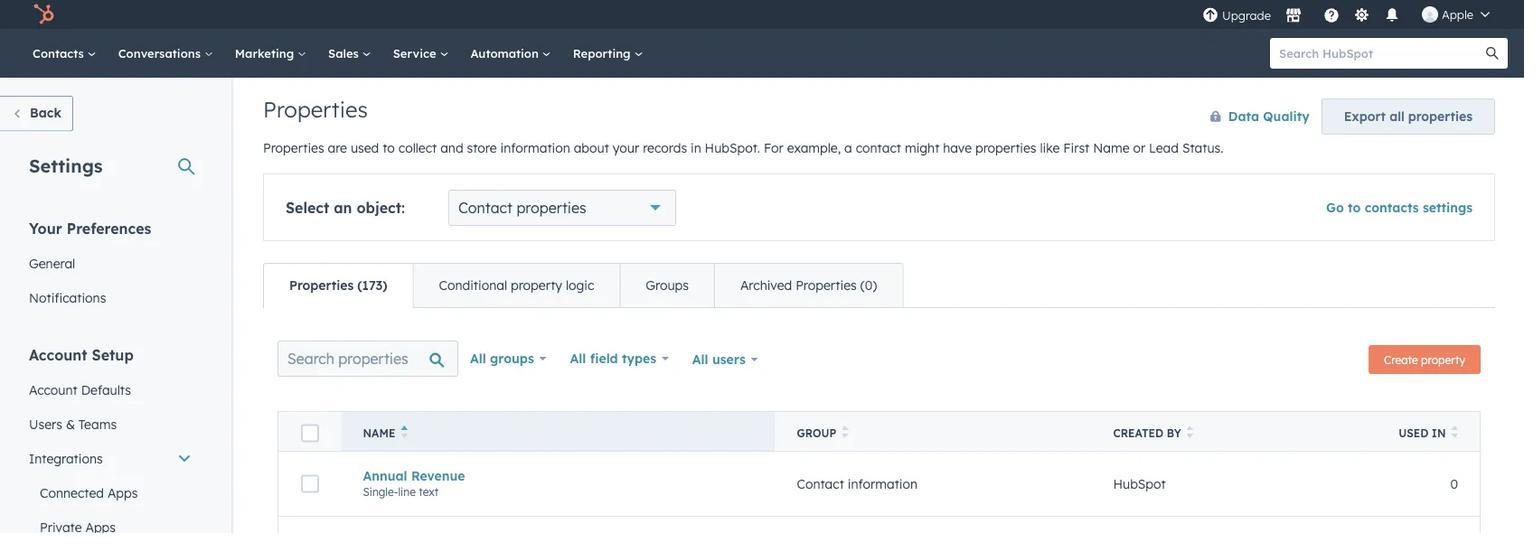 Task type: vqa. For each thing, say whether or not it's contained in the screenshot.
If
no



Task type: locate. For each thing, give the bounding box(es) containing it.
connected apps
[[40, 485, 138, 501]]

search image
[[1487, 47, 1499, 60]]

integrations
[[29, 451, 103, 467]]

3 press to sort. element from the left
[[1452, 426, 1459, 441]]

0 horizontal spatial press to sort. image
[[842, 426, 849, 439]]

users
[[712, 352, 746, 368]]

group
[[797, 427, 837, 440]]

data quality button
[[1192, 99, 1311, 135]]

1 vertical spatial to
[[1348, 200, 1361, 216]]

1 horizontal spatial contact
[[797, 476, 844, 492]]

press to sort. element inside group button
[[842, 426, 849, 441]]

ascending sort. press to sort descending. element
[[401, 426, 408, 441]]

0 vertical spatial contact
[[459, 199, 513, 217]]

archived properties (0)
[[741, 278, 877, 293]]

menu
[[1201, 0, 1503, 29]]

created by button
[[1092, 412, 1372, 452]]

1 horizontal spatial properties
[[976, 140, 1037, 156]]

groups
[[646, 278, 689, 293]]

0 horizontal spatial contact
[[459, 199, 513, 217]]

upgrade image
[[1203, 8, 1219, 24]]

sales link
[[317, 29, 382, 78]]

2 horizontal spatial all
[[692, 352, 709, 368]]

&
[[66, 416, 75, 432]]

archived
[[741, 278, 792, 293]]

users & teams
[[29, 416, 117, 432]]

to right go at the right of page
[[1348, 200, 1361, 216]]

used
[[1399, 427, 1429, 440]]

press to sort. element right in
[[1452, 426, 1459, 441]]

0 vertical spatial properties
[[1409, 109, 1473, 124]]

hubspot link
[[22, 4, 68, 25]]

contact inside contact properties popup button
[[459, 199, 513, 217]]

users & teams link
[[18, 407, 203, 442]]

back link
[[0, 96, 73, 132]]

0 horizontal spatial all
[[470, 351, 486, 367]]

0 horizontal spatial name
[[363, 427, 395, 440]]

properties left (173) in the bottom left of the page
[[289, 278, 354, 293]]

properties up are
[[263, 96, 368, 123]]

property
[[511, 278, 562, 293], [1422, 353, 1466, 367]]

properties left are
[[263, 140, 324, 156]]

marketing link
[[224, 29, 317, 78]]

reporting
[[573, 46, 634, 61]]

account up account defaults
[[29, 346, 87, 364]]

preferences
[[67, 219, 151, 237]]

properties left "like"
[[976, 140, 1037, 156]]

used in
[[1399, 427, 1446, 440]]

2 press to sort. image from the left
[[1452, 426, 1459, 439]]

2 account from the top
[[29, 382, 78, 398]]

logic
[[566, 278, 594, 293]]

press to sort. image for used in
[[1452, 426, 1459, 439]]

tab list containing properties (173)
[[263, 263, 904, 308]]

press to sort. element right by
[[1187, 426, 1194, 441]]

search button
[[1478, 38, 1508, 69]]

properties
[[1409, 109, 1473, 124], [976, 140, 1037, 156], [517, 199, 587, 217]]

text
[[419, 485, 439, 499]]

0 horizontal spatial properties
[[517, 199, 587, 217]]

2 horizontal spatial press to sort. element
[[1452, 426, 1459, 441]]

conditional
[[439, 278, 507, 293]]

press to sort. image right the group
[[842, 426, 849, 439]]

1 horizontal spatial press to sort. element
[[1187, 426, 1194, 441]]

account up 'users'
[[29, 382, 78, 398]]

0 horizontal spatial information
[[501, 140, 570, 156]]

all left the groups
[[470, 351, 486, 367]]

all groups
[[470, 351, 534, 367]]

or
[[1133, 140, 1146, 156]]

connected
[[40, 485, 104, 501]]

properties for properties are used to collect and store information about your records in hubspot. for example, a contact might have properties like first name or lead status.
[[263, 140, 324, 156]]

in
[[1432, 427, 1446, 440]]

notifications button
[[1377, 0, 1408, 29]]

help image
[[1324, 8, 1340, 24]]

contacts
[[1365, 200, 1419, 216]]

1 vertical spatial property
[[1422, 353, 1466, 367]]

1 vertical spatial properties
[[976, 140, 1037, 156]]

have
[[943, 140, 972, 156]]

name left or
[[1093, 140, 1130, 156]]

first
[[1064, 140, 1090, 156]]

properties down about
[[517, 199, 587, 217]]

0 horizontal spatial property
[[511, 278, 562, 293]]

tab panel
[[263, 307, 1496, 534]]

in
[[691, 140, 701, 156]]

properties left (0)
[[796, 278, 857, 293]]

all left the users
[[692, 352, 709, 368]]

0 vertical spatial to
[[383, 140, 395, 156]]

service
[[393, 46, 440, 61]]

1 horizontal spatial property
[[1422, 353, 1466, 367]]

contact properties
[[459, 199, 587, 217]]

marketing
[[235, 46, 298, 61]]

0 horizontal spatial to
[[383, 140, 395, 156]]

contact down store
[[459, 199, 513, 217]]

contacts link
[[22, 29, 107, 78]]

1 vertical spatial name
[[363, 427, 395, 440]]

annual
[[363, 468, 407, 484]]

1 press to sort. element from the left
[[842, 426, 849, 441]]

property left logic
[[511, 278, 562, 293]]

an
[[334, 199, 352, 217]]

1 horizontal spatial information
[[848, 476, 918, 492]]

hubspot image
[[33, 4, 54, 25]]

press to sort. image right in
[[1452, 426, 1459, 439]]

0 horizontal spatial press to sort. element
[[842, 426, 849, 441]]

conditional property logic
[[439, 278, 594, 293]]

all
[[470, 351, 486, 367], [570, 351, 586, 367], [692, 352, 709, 368]]

press to sort. image for group
[[842, 426, 849, 439]]

1 account from the top
[[29, 346, 87, 364]]

press to sort. element inside the 'created by' button
[[1187, 426, 1194, 441]]

single-
[[363, 485, 398, 499]]

annual revenue single-line text
[[363, 468, 465, 499]]

automation
[[471, 46, 542, 61]]

account setup
[[29, 346, 134, 364]]

1 press to sort. image from the left
[[842, 426, 849, 439]]

account for account defaults
[[29, 382, 78, 398]]

connected apps link
[[18, 476, 203, 510]]

contact for contact properties
[[459, 199, 513, 217]]

name left ascending sort. press to sort descending. element
[[363, 427, 395, 440]]

property inside button
[[1422, 353, 1466, 367]]

properties
[[263, 96, 368, 123], [263, 140, 324, 156], [289, 278, 354, 293], [796, 278, 857, 293]]

data quality
[[1229, 109, 1310, 124]]

archived properties (0) link
[[714, 264, 903, 307]]

line
[[398, 485, 416, 499]]

contact down the group
[[797, 476, 844, 492]]

all left "field"
[[570, 351, 586, 367]]

1 vertical spatial contact
[[797, 476, 844, 492]]

bob builder image
[[1422, 6, 1439, 23]]

name inside button
[[363, 427, 395, 440]]

1 horizontal spatial press to sort. image
[[1452, 426, 1459, 439]]

created
[[1114, 427, 1164, 440]]

press to sort. image inside group button
[[842, 426, 849, 439]]

0 vertical spatial account
[[29, 346, 87, 364]]

2 press to sort. element from the left
[[1187, 426, 1194, 441]]

settings
[[29, 154, 103, 177]]

all for all users
[[692, 352, 709, 368]]

all users
[[692, 352, 746, 368]]

properties right 'all'
[[1409, 109, 1473, 124]]

and
[[440, 140, 463, 156]]

types
[[622, 351, 657, 367]]

your
[[29, 219, 62, 237]]

all for all field types
[[570, 351, 586, 367]]

1 horizontal spatial name
[[1093, 140, 1130, 156]]

1 vertical spatial information
[[848, 476, 918, 492]]

ascending sort. press to sort descending. image
[[401, 426, 408, 439]]

properties inside the archived properties (0) link
[[796, 278, 857, 293]]

tab panel containing all groups
[[263, 307, 1496, 534]]

press to sort. element
[[842, 426, 849, 441], [1187, 426, 1194, 441], [1452, 426, 1459, 441]]

press to sort. element inside used in button
[[1452, 426, 1459, 441]]

annual revenue button
[[363, 468, 754, 484]]

properties inside button
[[1409, 109, 1473, 124]]

press to sort. image inside used in button
[[1452, 426, 1459, 439]]

press to sort. element right the group
[[842, 426, 849, 441]]

to
[[383, 140, 395, 156], [1348, 200, 1361, 216]]

tab list
[[263, 263, 904, 308]]

information right store
[[501, 140, 570, 156]]

information down group button
[[848, 476, 918, 492]]

export all properties
[[1344, 109, 1473, 124]]

2 horizontal spatial properties
[[1409, 109, 1473, 124]]

1 horizontal spatial all
[[570, 351, 586, 367]]

about
[[574, 140, 609, 156]]

1 vertical spatial account
[[29, 382, 78, 398]]

to right used
[[383, 140, 395, 156]]

export all properties button
[[1322, 99, 1496, 135]]

2 vertical spatial properties
[[517, 199, 587, 217]]

press to sort. image
[[842, 426, 849, 439], [1452, 426, 1459, 439]]

name
[[1093, 140, 1130, 156], [363, 427, 395, 440]]

your preferences element
[[18, 218, 203, 315]]

property right "create"
[[1422, 353, 1466, 367]]

menu containing apple
[[1201, 0, 1503, 29]]

store
[[467, 140, 497, 156]]

revenue
[[411, 468, 465, 484]]

properties inside properties (173) link
[[289, 278, 354, 293]]

are
[[328, 140, 347, 156]]

0 vertical spatial property
[[511, 278, 562, 293]]

contacts
[[33, 46, 87, 61]]



Task type: describe. For each thing, give the bounding box(es) containing it.
property for conditional
[[511, 278, 562, 293]]

notifications link
[[18, 281, 203, 315]]

example,
[[787, 140, 841, 156]]

like
[[1040, 140, 1060, 156]]

create
[[1384, 353, 1419, 367]]

notifications image
[[1384, 8, 1401, 24]]

apps
[[108, 485, 138, 501]]

all for all groups
[[470, 351, 486, 367]]

account defaults
[[29, 382, 131, 398]]

your preferences
[[29, 219, 151, 237]]

might
[[905, 140, 940, 156]]

press to sort. element for group
[[842, 426, 849, 441]]

settings link
[[1351, 5, 1374, 24]]

1 horizontal spatial to
[[1348, 200, 1361, 216]]

go to contacts settings button
[[1327, 200, 1473, 216]]

properties for properties (173)
[[289, 278, 354, 293]]

hubspot
[[1114, 476, 1166, 492]]

groups link
[[620, 264, 714, 307]]

Search HubSpot search field
[[1270, 38, 1492, 69]]

0 vertical spatial information
[[501, 140, 570, 156]]

notifications
[[29, 290, 106, 306]]

group button
[[775, 412, 1092, 452]]

information inside tab panel
[[848, 476, 918, 492]]

0
[[1451, 476, 1459, 492]]

defaults
[[81, 382, 131, 398]]

lead
[[1149, 140, 1179, 156]]

0 vertical spatial name
[[1093, 140, 1130, 156]]

sales
[[328, 46, 362, 61]]

used
[[351, 140, 379, 156]]

create property
[[1384, 353, 1466, 367]]

a
[[845, 140, 852, 156]]

groups
[[490, 351, 534, 367]]

created by
[[1114, 427, 1182, 440]]

go to contacts settings
[[1327, 200, 1473, 216]]

press to sort. element for used in
[[1452, 426, 1459, 441]]

account for account setup
[[29, 346, 87, 364]]

conditional property logic link
[[413, 264, 620, 307]]

contact properties button
[[449, 190, 676, 226]]

help button
[[1317, 0, 1347, 29]]

select an object:
[[286, 199, 405, 217]]

service link
[[382, 29, 460, 78]]

used in button
[[1372, 412, 1481, 452]]

properties inside popup button
[[517, 199, 587, 217]]

contact for contact information
[[797, 476, 844, 492]]

back
[[30, 105, 61, 121]]

teams
[[79, 416, 117, 432]]

select
[[286, 199, 329, 217]]

all field types button
[[558, 341, 681, 377]]

apple button
[[1412, 0, 1501, 29]]

export
[[1344, 109, 1386, 124]]

contact
[[856, 140, 902, 156]]

all
[[1390, 109, 1405, 124]]

Search search field
[[278, 341, 458, 377]]

press to sort. element for created by
[[1187, 426, 1194, 441]]

collect
[[399, 140, 437, 156]]

property for create
[[1422, 353, 1466, 367]]

marketplaces image
[[1286, 8, 1302, 24]]

settings image
[[1354, 8, 1370, 24]]

for
[[764, 140, 784, 156]]

account setup element
[[18, 345, 203, 534]]

(173)
[[357, 278, 387, 293]]

apple
[[1442, 7, 1474, 22]]

conversations
[[118, 46, 204, 61]]

properties are used to collect and store information about your records in hubspot. for example, a contact might have properties like first name or lead status.
[[263, 140, 1224, 156]]

users
[[29, 416, 62, 432]]

your
[[613, 140, 639, 156]]

contact information
[[797, 476, 918, 492]]

status.
[[1183, 140, 1224, 156]]

general
[[29, 255, 75, 271]]

properties for properties
[[263, 96, 368, 123]]

properties (173) link
[[264, 264, 413, 307]]

records
[[643, 140, 687, 156]]

integrations button
[[18, 442, 203, 476]]

account defaults link
[[18, 373, 203, 407]]

press to sort. image
[[1187, 426, 1194, 439]]

hubspot.
[[705, 140, 761, 156]]

general link
[[18, 246, 203, 281]]

conversations link
[[107, 29, 224, 78]]

(0)
[[861, 278, 877, 293]]

all field types
[[570, 351, 657, 367]]

go
[[1327, 200, 1344, 216]]

marketplaces button
[[1275, 0, 1313, 29]]

automation link
[[460, 29, 562, 78]]

field
[[590, 351, 618, 367]]

by
[[1167, 427, 1182, 440]]

data
[[1229, 109, 1260, 124]]



